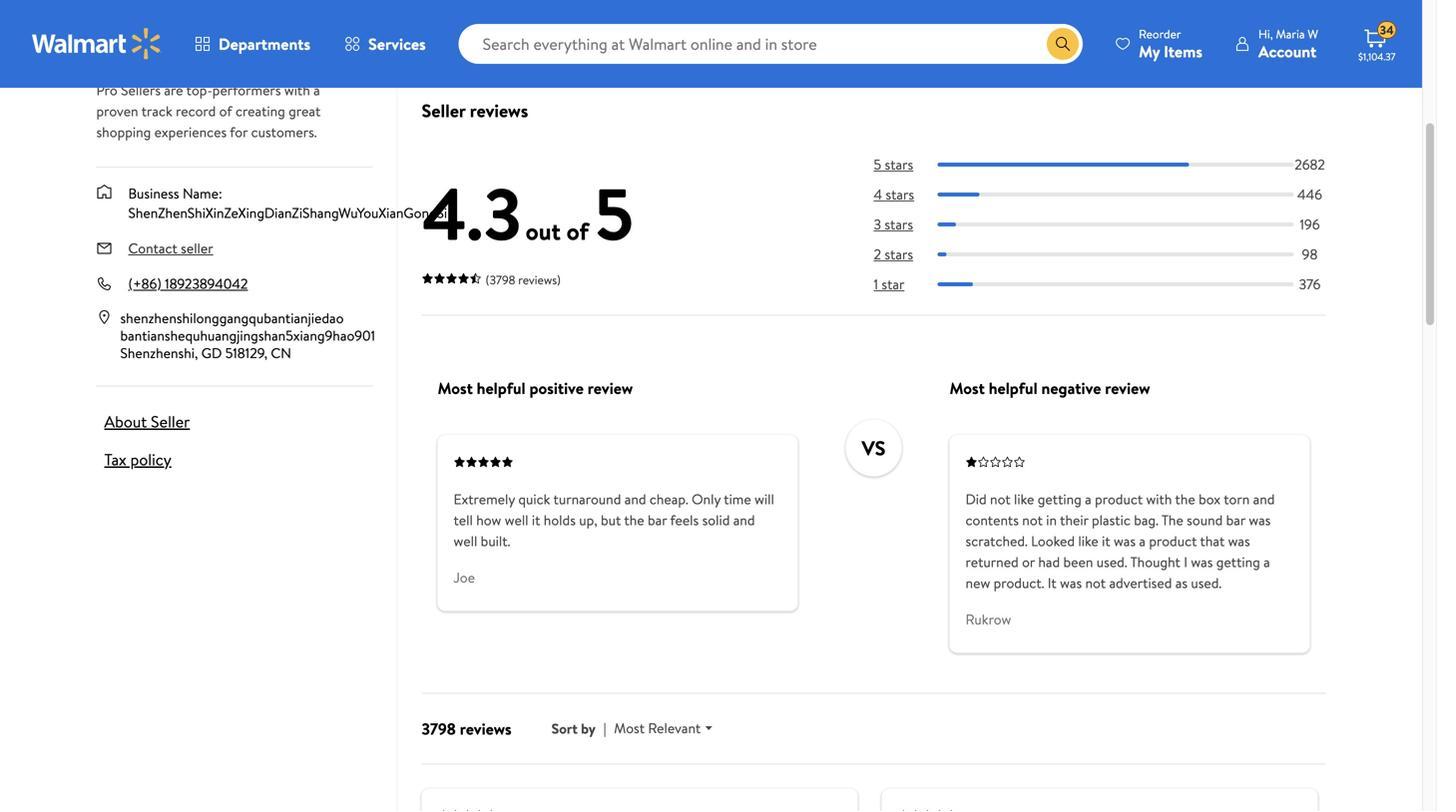 Task type: describe. For each thing, give the bounding box(es) containing it.
0 vertical spatial product
[[1095, 489, 1143, 509]]

2 stars
[[874, 245, 913, 264]]

a inside pro sellers are top-performers with a proven track record of creating great shopping experiences for customers.
[[314, 80, 320, 100]]

how
[[476, 510, 501, 530]]

with up 360°
[[1193, 96, 1222, 118]]

headphones inside topvision open ear bone conduction headphones, wireless bluetooth headset with built-in microphones, 8hr playtime, waterproof sports headphones for running workout gym
[[579, 250, 665, 272]]

and down time
[[733, 510, 755, 530]]

connection,
[[426, 184, 511, 206]]

walmart image
[[32, 28, 162, 60]]

was right i
[[1191, 552, 1213, 572]]

(+86) 18923894042
[[128, 274, 248, 294]]

headphones, inside topvision bone conduction swim headphones, open ear wireless bluetooth headsets, ip68 headphones with bluetooth 5.3 and 8gb mp3 player for run, hike
[[1039, 30, 1129, 52]]

topvision sound bar for tv, soundbar with subwoofer, wired & wireless bluetooth 5.0 3d surround speakers, optical/aux/rca/usb connection, wall mountable, remote control
[[426, 0, 587, 250]]

4x
[[1297, 96, 1315, 118]]

bluetooth left the ip68
[[1039, 96, 1108, 118]]

pro sellers are top-performers with a proven track record of creating great shopping experiences for customers.
[[96, 80, 321, 142]]

their
[[1060, 510, 1089, 530]]

boys-
[[732, 162, 771, 184]]

proven
[[96, 101, 138, 121]]

in inside topvision open ear bone conduction headphones, wireless bluetooth headset with built-in microphones, 8hr playtime, waterproof sports headphones for running workout gym
[[617, 140, 629, 162]]

land
[[732, 96, 765, 118]]

review for most helpful negative review
[[1105, 377, 1151, 399]]

stars for 2 stars
[[885, 245, 913, 264]]

aux/rca,
[[923, 118, 996, 140]]

& for topvision sound bar for tv, soundbar with subwoofer, wired & wireless bluetooth 5.0 3d surround speakers, optical/aux/rca/usb connection, wall mountable, remote control
[[426, 74, 436, 96]]

headphones inside topvision bone conduction swim headphones, open ear wireless bluetooth headsets, ip68 headphones with bluetooth 5.3 and 8gb mp3 player for run, hike
[[1039, 140, 1125, 162]]

bag.
[[1134, 510, 1159, 530]]

was down torn
[[1249, 510, 1271, 530]]

0 horizontal spatial not
[[990, 489, 1011, 509]]

w
[[1308, 25, 1319, 42]]

relevant
[[648, 719, 701, 738]]

of inside pro sellers are top-performers with a proven track record of creating great shopping experiences for customers.
[[219, 101, 232, 121]]

out
[[526, 214, 561, 248]]

with inside pro sellers are top-performers with a proven track record of creating great shopping experiences for customers.
[[284, 80, 310, 100]]

it inside extremely quick turnaround and cheap. only time will tell how well it holds up, but the bar feels solid and well built.
[[532, 510, 540, 530]]

0 vertical spatial remote
[[732, 0, 787, 8]]

4 stars
[[874, 185, 914, 204]]

(+86)
[[128, 274, 162, 294]]

boat
[[797, 8, 829, 30]]

built-
[[579, 140, 617, 162]]

376
[[1299, 275, 1321, 294]]

talk
[[1225, 272, 1251, 294]]

but
[[601, 510, 621, 530]]

positive
[[529, 377, 584, 399]]

did
[[966, 489, 987, 509]]

extremely
[[454, 489, 515, 509]]

wall
[[514, 184, 543, 206]]

color
[[1193, 206, 1231, 228]]

will
[[755, 489, 774, 509]]

0 horizontal spatial seller
[[151, 411, 190, 433]]

pro inside pro sellers are top-performers with a proven track record of creating great shopping experiences for customers.
[[96, 80, 117, 100]]

headphones, inside topvision open ear bone conduction headphones, wireless bluetooth headset with built-in microphones, 8hr playtime, waterproof sports headphones for running workout gym
[[579, 52, 669, 74]]

0 vertical spatial rc
[[772, 8, 793, 30]]

player
[[1109, 184, 1152, 206]]

0 vertical spatial getting
[[1038, 489, 1082, 509]]

0 vertical spatial used.
[[1097, 552, 1128, 572]]

1 horizontal spatial 5
[[874, 155, 882, 174]]

departments button
[[178, 20, 327, 68]]

bone inside topvision bone conduction swim headphones, open ear wireless bluetooth headsets, ip68 headphones with bluetooth 5.3 and 8gb mp3 player for run, hike
[[1126, 0, 1162, 8]]

topvision for solar
[[1193, 0, 1276, 8]]

sound
[[1187, 510, 1223, 530]]

remote for water
[[732, 118, 787, 140]]

196
[[1300, 215, 1320, 234]]

tv, inside the topvision sound bar for tv, soundbar with subwoofer, wired & wireless bluetooth 5.0 3d surround speakers, optical/aux/rca/usb connection, wall mountable, remote control
[[523, 8, 545, 30]]

0 vertical spatial well
[[505, 510, 529, 530]]

360°
[[1193, 140, 1226, 162]]

2.1ch
[[958, 8, 998, 30]]

1 vertical spatial getting
[[1217, 552, 1261, 572]]

0 vertical spatial seller
[[422, 98, 466, 123]]

for inside pro sellers are top-performers with a proven track record of creating great shopping experiences for customers.
[[230, 122, 248, 142]]

wireless inside the topvision tv soundbar, 2.1ch sound bar with subwoofer, wired & wireless bluetooth 5.0, usb, aux/rca, optical, coa, hdmi arc input for tv, room
[[900, 74, 958, 96]]

joe
[[454, 568, 475, 587]]

ear inside topvision open ear bone conduction headphones, wireless bluetooth headset with built-in microphones, 8hr playtime, waterproof sports headphones for running workout gym
[[622, 8, 644, 30]]

sound inside the topvision sound bar for tv, soundbar with subwoofer, wired & wireless bluetooth 5.0 3d surround speakers, optical/aux/rca/usb connection, wall mountable, remote control
[[426, 8, 469, 30]]

1 horizontal spatial not
[[1022, 510, 1043, 530]]

review for most helpful positive review
[[588, 377, 633, 399]]

progress bar for 2682
[[938, 163, 1294, 167]]

with inside topvision bone conduction swim headphones, open ear wireless bluetooth headsets, ip68 headphones with bluetooth 5.3 and 8gb mp3 player for run, hike
[[1129, 140, 1159, 162]]

way
[[1193, 272, 1221, 294]]

progress bar for 196
[[938, 223, 1294, 227]]

topvision tv soundbar, 2.1ch sound bar with subwoofer, wired & wireless bluetooth 5.0, usb, aux/rca, optical, coa, hdmi arc input for tv, room
[[886, 0, 1008, 206]]

helpful for positive
[[477, 377, 526, 399]]

microphones,
[[579, 162, 673, 184]]

returned
[[966, 552, 1019, 572]]

298
[[1257, 60, 1276, 77]]

surround
[[426, 118, 489, 140]]

full
[[1270, 184, 1295, 206]]

quick
[[518, 489, 550, 509]]

water
[[769, 96, 811, 118]]

reorder
[[1139, 25, 1181, 42]]

up,
[[579, 510, 598, 530]]

it inside did not like getting a product with the box torn and contents not in their plastic bag. the sound bar was scratched. looked like it was a product that was returned or had been used. thought i was getting a new product. it was not advertised as used.
[[1102, 531, 1111, 551]]

shenzhenshi,
[[120, 343, 198, 363]]

kids
[[817, 140, 846, 162]]

837
[[950, 60, 969, 77]]

a right i
[[1264, 552, 1270, 572]]

was down the plastic
[[1114, 531, 1136, 551]]

spotlight,
[[1226, 96, 1293, 118]]

with inside the topvision tv soundbar, 2.1ch sound bar with subwoofer, wired & wireless bluetooth 5.0, usb, aux/rca, optical, coa, hdmi arc input for tv, room
[[960, 30, 989, 52]]

for inside remote control cars, rc boat & sonic 2 toys, 4wd off road car stunt 2.4ghz land water 2 in 1 remote control, rc cars for kids boys-red
[[793, 140, 813, 162]]

with inside did not like getting a product with the box torn and contents not in their plastic bag. the sound bar was scratched. looked like it was a product that was returned or had been used. thought i was getting a new product. it was not advertised as used.
[[1146, 489, 1172, 509]]

most helpful negative review
[[950, 377, 1151, 399]]

3
[[874, 215, 881, 234]]

remote for optical/aux/rca/usb
[[426, 228, 481, 250]]

road
[[801, 52, 836, 74]]

was right it
[[1060, 573, 1082, 593]]

wireless inside the topvision 2k solar security camera outdoor, security camera wireless wifi with with spotlight, 4x digital zoom, 360° view, pir motion detection, full color night vision, ip66 waterproof, two- way talk
[[1193, 74, 1250, 96]]

mountable,
[[426, 206, 504, 228]]

contact seller button
[[128, 239, 213, 258]]

$1,104.37
[[1359, 50, 1396, 63]]

446
[[1298, 185, 1323, 204]]

motion
[[1193, 162, 1242, 184]]

most relevant
[[614, 719, 701, 738]]

shenzhenshixinzexingdianzishangwuyouxiangongsi
[[128, 203, 447, 223]]

red
[[771, 162, 799, 184]]

view,
[[1229, 140, 1267, 162]]

1 vertical spatial like
[[1078, 531, 1099, 551]]

0 horizontal spatial 2
[[774, 30, 783, 52]]

product group containing topvision sound bar for tv, soundbar with subwoofer, wired & wireless bluetooth 5.0 3d surround speakers, optical/aux/rca/usb connection, wall mountable, remote control
[[426, 0, 587, 250]]

1 horizontal spatial pro
[[208, 39, 235, 64]]

about seller button
[[96, 411, 198, 433]]

progress bar for 98
[[938, 253, 1294, 257]]

in inside did not like getting a product with the box torn and contents not in their plastic bag. the sound bar was scratched. looked like it was a product that was returned or had been used. thought i was getting a new product. it was not advertised as used.
[[1046, 510, 1057, 530]]

bluetooth inside topvision open ear bone conduction headphones, wireless bluetooth headset with built-in microphones, 8hr playtime, waterproof sports headphones for running workout gym
[[579, 96, 648, 118]]

most for most helpful negative review
[[950, 377, 985, 399]]

most for most helpful positive review
[[438, 377, 473, 399]]

a down bag.
[[1139, 531, 1146, 551]]

of inside 4.3 out of 5
[[567, 214, 589, 248]]

stars for 5 stars
[[885, 155, 914, 174]]

for inside the topvision sound bar for tv, soundbar with subwoofer, wired & wireless bluetooth 5.0 3d surround speakers, optical/aux/rca/usb connection, wall mountable, remote control
[[499, 8, 520, 30]]

optical,
[[886, 140, 940, 162]]

0 horizontal spatial well
[[454, 531, 477, 551]]

0 horizontal spatial 5
[[595, 163, 634, 263]]

bantianshequhuangjingshan5xiang9hao901
[[120, 326, 375, 345]]

policy
[[130, 449, 171, 471]]

Walmart Site-Wide search field
[[459, 24, 1083, 64]]

0 horizontal spatial camera
[[1193, 30, 1247, 52]]

performers
[[212, 80, 281, 100]]

night
[[1235, 206, 1274, 228]]

subwoofer, for bar
[[886, 52, 964, 74]]

pir
[[1271, 140, 1295, 162]]

items
[[1164, 40, 1203, 62]]

wireless inside topvision open ear bone conduction headphones, wireless bluetooth headset with built-in microphones, 8hr playtime, waterproof sports headphones for running workout gym
[[579, 74, 636, 96]]

2 vertical spatial not
[[1085, 573, 1106, 593]]

customers.
[[251, 122, 317, 142]]

stars for 4 stars
[[886, 185, 914, 204]]

18923894042
[[165, 274, 248, 294]]

bluetooth inside the topvision sound bar for tv, soundbar with subwoofer, wired & wireless bluetooth 5.0 3d surround speakers, optical/aux/rca/usb connection, wall mountable, remote control
[[426, 96, 495, 118]]

search icon image
[[1055, 36, 1071, 52]]

digital
[[1193, 118, 1238, 140]]

new
[[966, 573, 990, 593]]

input
[[968, 162, 1004, 184]]

solid
[[702, 510, 730, 530]]

for inside topvision bone conduction swim headphones, open ear wireless bluetooth headsets, ip68 headphones with bluetooth 5.3 and 8gb mp3 player for run, hike
[[1039, 206, 1060, 228]]

and left cheap. at the left of the page
[[625, 489, 646, 509]]

wired for 5.0
[[507, 52, 548, 74]]

sound inside the topvision tv soundbar, 2.1ch sound bar with subwoofer, wired & wireless bluetooth 5.0, usb, aux/rca, optical, coa, hdmi arc input for tv, room
[[886, 30, 929, 52]]

ip66
[[1242, 228, 1274, 250]]



Task type: vqa. For each thing, say whether or not it's contained in the screenshot.
"local" at top left
no



Task type: locate. For each thing, give the bounding box(es) containing it.
1 horizontal spatial &
[[833, 8, 844, 30]]

3 topvision from the left
[[886, 0, 969, 8]]

reviews for 3798 reviews
[[460, 718, 512, 740]]

5 stars
[[874, 155, 914, 174]]

& inside the topvision tv soundbar, 2.1ch sound bar with subwoofer, wired & wireless bluetooth 5.0, usb, aux/rca, optical, coa, hdmi arc input for tv, room
[[886, 74, 896, 96]]

creating
[[236, 101, 285, 121]]

0 vertical spatial headphones
[[1039, 140, 1125, 162]]

seller reviews
[[422, 98, 528, 123]]

1 vertical spatial the
[[624, 510, 644, 530]]

makes
[[142, 39, 191, 64]]

bluetooth up speakers,
[[426, 96, 495, 118]]

1 horizontal spatial review
[[1105, 377, 1151, 399]]

review right negative
[[1105, 377, 1151, 399]]

remote control cars, rc boat & sonic 2 toys, 4wd off road car stunt 2.4ghz land water 2 in 1 remote control, rc cars for kids boys-red
[[732, 0, 854, 184]]

2 wired from the left
[[967, 52, 1008, 74]]

bar down cheap. at the left of the page
[[648, 510, 667, 530]]

with right 'wifi'
[[1288, 74, 1317, 96]]

4 progress bar from the top
[[938, 253, 1294, 257]]

in right the water
[[827, 96, 839, 118]]

0 horizontal spatial &
[[426, 74, 436, 96]]

control inside remote control cars, rc boat & sonic 2 toys, 4wd off road car stunt 2.4ghz land water 2 in 1 remote control, rc cars for kids boys-red
[[791, 0, 845, 8]]

2 vertical spatial remote
[[426, 228, 481, 250]]

helpful
[[477, 377, 526, 399], [989, 377, 1038, 399]]

0 horizontal spatial bar
[[648, 510, 667, 530]]

2 horizontal spatial not
[[1085, 573, 1106, 593]]

toys,
[[786, 30, 820, 52]]

reorder my items
[[1139, 25, 1203, 62]]

wired
[[507, 52, 548, 74], [967, 52, 1008, 74]]

0 vertical spatial of
[[219, 101, 232, 121]]

seller up the performers
[[240, 39, 282, 64]]

most for most relevant
[[614, 719, 645, 738]]

tax
[[104, 449, 127, 471]]

wired inside the topvision tv soundbar, 2.1ch sound bar with subwoofer, wired & wireless bluetooth 5.0, usb, aux/rca, optical, coa, hdmi arc input for tv, room
[[967, 52, 1008, 74]]

0 horizontal spatial in
[[617, 140, 629, 162]]

subwoofer, inside the topvision tv soundbar, 2.1ch sound bar with subwoofer, wired & wireless bluetooth 5.0, usb, aux/rca, optical, coa, hdmi arc input for tv, room
[[886, 52, 964, 74]]

conduction up 1353
[[579, 30, 660, 52]]

bluetooth
[[426, 96, 495, 118], [579, 96, 648, 118], [886, 96, 955, 118], [1039, 96, 1108, 118], [1039, 162, 1108, 184]]

conduction
[[1039, 8, 1120, 30], [579, 30, 660, 52]]

bluetooth down headsets, at the right of the page
[[1039, 162, 1108, 184]]

1 vertical spatial remote
[[732, 118, 787, 140]]

subwoofer, up seller reviews
[[426, 52, 503, 74]]

product up the plastic
[[1095, 489, 1143, 509]]

for right 'running'
[[669, 250, 689, 272]]

extremely quick turnaround and cheap. only time will tell how well it holds up, but the bar feels solid and well built.
[[454, 489, 774, 551]]

1 left star
[[874, 275, 878, 294]]

subwoofer, for soundbar
[[426, 52, 503, 74]]

and
[[1136, 162, 1161, 184], [625, 489, 646, 509], [1253, 489, 1275, 509], [733, 510, 755, 530]]

0 vertical spatial security
[[1231, 8, 1288, 30]]

& up usb,
[[886, 74, 896, 96]]

1 vertical spatial of
[[567, 214, 589, 248]]

1 horizontal spatial used.
[[1191, 573, 1222, 593]]

a up their
[[1085, 489, 1092, 509]]

bar up 837
[[933, 30, 956, 52]]

sports
[[579, 228, 624, 250]]

topvision left tv
[[886, 0, 969, 8]]

1 horizontal spatial like
[[1078, 531, 1099, 551]]

or
[[1022, 552, 1035, 572]]

seller up speakers,
[[422, 98, 466, 123]]

was right that
[[1228, 531, 1250, 551]]

open inside topvision bone conduction swim headphones, open ear wireless bluetooth headsets, ip68 headphones with bluetooth 5.3 and 8gb mp3 player for run, hike
[[1039, 52, 1078, 74]]

2 bar from the left
[[1226, 510, 1246, 530]]

2 review from the left
[[1105, 377, 1151, 399]]

progress bar for 446
[[938, 193, 1294, 197]]

1 vertical spatial rc
[[732, 140, 754, 162]]

1 horizontal spatial control
[[791, 0, 845, 8]]

1 horizontal spatial wired
[[967, 52, 1008, 74]]

4 product group from the left
[[886, 0, 1011, 206]]

1 vertical spatial seller
[[181, 239, 213, 258]]

in inside remote control cars, rc boat & sonic 2 toys, 4wd off road car stunt 2.4ghz land water 2 in 1 remote control, rc cars for kids boys-red
[[827, 96, 839, 118]]

with up player
[[1129, 140, 1159, 162]]

0 horizontal spatial pro
[[96, 80, 117, 100]]

1 wired from the left
[[507, 52, 548, 74]]

0 vertical spatial pro
[[208, 39, 235, 64]]

2 horizontal spatial in
[[1046, 510, 1057, 530]]

wireless left 5.0,
[[900, 74, 958, 96]]

topvision up soundbar
[[426, 0, 509, 8]]

bar inside the topvision sound bar for tv, soundbar with subwoofer, wired & wireless bluetooth 5.0 3d surround speakers, optical/aux/rca/usb connection, wall mountable, remote control
[[473, 8, 496, 30]]

2 topvision from the left
[[579, 0, 662, 8]]

0 horizontal spatial subwoofer,
[[426, 52, 503, 74]]

bluetooth inside the topvision tv soundbar, 2.1ch sound bar with subwoofer, wired & wireless bluetooth 5.0, usb, aux/rca, optical, coa, hdmi arc input for tv, room
[[886, 96, 955, 118]]

3 product group from the left
[[732, 0, 858, 184]]

bone inside topvision open ear bone conduction headphones, wireless bluetooth headset with built-in microphones, 8hr playtime, waterproof sports headphones for running workout gym
[[648, 8, 684, 30]]

top-
[[186, 80, 212, 100]]

security
[[1231, 8, 1288, 30], [1193, 52, 1249, 74]]

4 topvision from the left
[[1039, 0, 1123, 8]]

topvision up "search icon"
[[1039, 0, 1123, 8]]

2 down 3
[[874, 245, 881, 264]]

0 horizontal spatial seller
[[181, 239, 213, 258]]

topvision for soundbar,
[[886, 0, 969, 8]]

5 product group from the left
[[1039, 0, 1165, 228]]

about
[[104, 411, 147, 433]]

1 vertical spatial not
[[1022, 510, 1043, 530]]

1 vertical spatial open
[[1039, 52, 1078, 74]]

hike
[[1098, 206, 1130, 228]]

bone up 1353
[[648, 8, 684, 30]]

topvision for bar
[[426, 0, 509, 8]]

stars up 4 stars
[[885, 155, 914, 174]]

reviews for seller reviews
[[470, 98, 528, 123]]

1 horizontal spatial it
[[1102, 531, 1111, 551]]

topvision inside topvision bone conduction swim headphones, open ear wireless bluetooth headsets, ip68 headphones with bluetooth 5.3 and 8gb mp3 player for run, hike
[[1039, 0, 1123, 8]]

1 wireless from the left
[[440, 74, 497, 96]]

2 horizontal spatial 2
[[874, 245, 881, 264]]

cn
[[271, 343, 291, 363]]

remote down connection,
[[426, 228, 481, 250]]

stars for 3 stars
[[885, 215, 913, 234]]

time
[[724, 489, 751, 509]]

helpful left positive at the left
[[477, 377, 526, 399]]

rukrow
[[966, 610, 1011, 629]]

1 topvision from the left
[[426, 0, 509, 8]]

2
[[774, 30, 783, 52], [814, 96, 823, 118], [874, 245, 881, 264]]

topvision open ear bone conduction headphones, wireless bluetooth headset with built-in microphones, 8hr playtime, waterproof sports headphones for running workout gym
[[579, 0, 703, 316]]

helpful left negative
[[989, 377, 1038, 399]]

remote up boys-
[[732, 118, 787, 140]]

bar up "4972"
[[473, 8, 496, 30]]

the inside extremely quick turnaround and cheap. only time will tell how well it holds up, but the bar feels solid and well built.
[[624, 510, 644, 530]]

experiences
[[154, 122, 227, 142]]

1 horizontal spatial rc
[[772, 8, 793, 30]]

ear inside topvision bone conduction swim headphones, open ear wireless bluetooth headsets, ip68 headphones with bluetooth 5.3 and 8gb mp3 player for run, hike
[[1082, 52, 1104, 74]]

wireless up digital
[[1193, 74, 1250, 96]]

control
[[791, 0, 845, 8], [484, 228, 538, 250]]

1 horizontal spatial seller
[[240, 39, 282, 64]]

with up "4972"
[[495, 30, 524, 52]]

product group containing topvision tv soundbar, 2.1ch sound bar with subwoofer, wired & wireless bluetooth 5.0, usb, aux/rca, optical, coa, hdmi arc input for tv, room
[[886, 0, 1011, 206]]

control inside the topvision sound bar for tv, soundbar with subwoofer, wired & wireless bluetooth 5.0 3d surround speakers, optical/aux/rca/usb connection, wall mountable, remote control
[[484, 228, 538, 250]]

arc
[[932, 162, 964, 184]]

|
[[604, 719, 606, 738]]

0 horizontal spatial control
[[484, 228, 538, 250]]

3d
[[523, 96, 544, 118]]

0 vertical spatial like
[[1014, 489, 1035, 509]]

0 horizontal spatial tv,
[[523, 8, 545, 30]]

with inside the topvision sound bar for tv, soundbar with subwoofer, wired & wireless bluetooth 5.0 3d surround speakers, optical/aux/rca/usb connection, wall mountable, remote control
[[495, 30, 524, 52]]

0 vertical spatial not
[[990, 489, 1011, 509]]

bar down torn
[[1226, 510, 1246, 530]]

4
[[874, 185, 882, 204]]

bluetooth up optical,
[[886, 96, 955, 118]]

1 vertical spatial 1
[[874, 275, 878, 294]]

rc left boat
[[772, 8, 793, 30]]

in up playtime,
[[617, 140, 629, 162]]

1 horizontal spatial 1
[[874, 275, 878, 294]]

had
[[1038, 552, 1060, 572]]

the inside did not like getting a product with the box torn and contents not in their plastic bag. the sound bar was scratched. looked like it was a product that was returned or had been used. thought i was getting a new product. it was not advertised as used.
[[1175, 489, 1196, 509]]

not up contents
[[990, 489, 1011, 509]]

headphones up mp3
[[1039, 140, 1125, 162]]

1 review from the left
[[588, 377, 633, 399]]

progress bar for 376
[[938, 283, 1294, 287]]

bar inside did not like getting a product with the box torn and contents not in their plastic bag. the sound bar was scratched. looked like it was a product that was returned or had been used. thought i was getting a new product. it was not advertised as used.
[[1226, 510, 1246, 530]]

remote up sonic
[[732, 0, 787, 8]]

0 horizontal spatial product
[[1095, 489, 1143, 509]]

topvision up 1353
[[579, 0, 662, 8]]

with right headset
[[640, 118, 670, 140]]

subwoofer, inside the topvision sound bar for tv, soundbar with subwoofer, wired & wireless bluetooth 5.0 3d surround speakers, optical/aux/rca/usb connection, wall mountable, remote control
[[426, 52, 503, 74]]

1 vertical spatial product
[[1149, 531, 1197, 551]]

for inside the topvision tv soundbar, 2.1ch sound bar with subwoofer, wired & wireless bluetooth 5.0, usb, aux/rca, optical, coa, hdmi arc input for tv, room
[[886, 184, 906, 206]]

headphones, up headset
[[579, 52, 669, 74]]

by
[[581, 719, 596, 738]]

optical/aux/rca/usb
[[426, 162, 587, 184]]

1 horizontal spatial in
[[827, 96, 839, 118]]

1 up kids
[[843, 96, 848, 118]]

for left the run,
[[1039, 206, 1060, 228]]

car
[[732, 74, 757, 96]]

0 vertical spatial seller
[[240, 39, 282, 64]]

with up 837
[[960, 30, 989, 52]]

1 bar from the left
[[648, 510, 667, 530]]

subwoofer, down soundbar,
[[886, 52, 964, 74]]

1 horizontal spatial conduction
[[1039, 8, 1120, 30]]

3 wireless from the left
[[900, 74, 958, 96]]

not down been
[[1085, 573, 1106, 593]]

getting down that
[[1217, 552, 1261, 572]]

with up great
[[284, 80, 310, 100]]

2 subwoofer, from the left
[[886, 52, 964, 74]]

progress bar
[[938, 163, 1294, 167], [938, 193, 1294, 197], [938, 223, 1294, 227], [938, 253, 1294, 257], [938, 283, 1294, 287]]

1
[[843, 96, 848, 118], [874, 275, 878, 294]]

stars right 4
[[886, 185, 914, 204]]

0 horizontal spatial used.
[[1097, 552, 1128, 572]]

sound left 2.1ch
[[886, 30, 929, 52]]

with inside topvision open ear bone conduction headphones, wireless bluetooth headset with built-in microphones, 8hr playtime, waterproof sports headphones for running workout gym
[[640, 118, 670, 140]]

reviews right the 3798
[[460, 718, 512, 740]]

review right positive at the left
[[588, 377, 633, 399]]

5 progress bar from the top
[[938, 283, 1294, 287]]

518129
[[225, 343, 264, 363]]

0 horizontal spatial 1
[[843, 96, 848, 118]]

vision,
[[1193, 228, 1238, 250]]

sound up services
[[426, 8, 469, 30]]

1 product group from the left
[[426, 0, 587, 250]]

2 product group from the left
[[579, 0, 705, 316]]

1 horizontal spatial seller
[[422, 98, 466, 123]]

1 horizontal spatial headphones,
[[1039, 30, 1129, 52]]

1 vertical spatial ear
[[1082, 52, 1104, 74]]

2 helpful from the left
[[989, 377, 1038, 399]]

used. right been
[[1097, 552, 1128, 572]]

1353
[[643, 60, 666, 77]]

product group containing topvision 2k solar security camera outdoor, security camera wireless wifi with with spotlight, 4x digital zoom, 360° view, pir motion detection, full color night vision, ip66 waterproof, two- way talk
[[1193, 0, 1318, 294]]

zoom,
[[1242, 118, 1285, 140]]

been
[[1064, 552, 1093, 572]]

did not like getting a product with the box torn and contents not in their plastic bag. the sound bar was scratched. looked like it was a product that was returned or had been used. thought i was getting a new product. it was not advertised as used.
[[966, 489, 1275, 593]]

stars right 3
[[885, 215, 913, 234]]

2 right the water
[[814, 96, 823, 118]]

0 horizontal spatial bar
[[473, 8, 496, 30]]

ear up 1353
[[622, 8, 644, 30]]

of down the performers
[[219, 101, 232, 121]]

scratched.
[[966, 531, 1028, 551]]

seller up "(+86) 18923894042"
[[181, 239, 213, 258]]

2 wireless from the left
[[579, 74, 636, 96]]

1 horizontal spatial sound
[[886, 30, 929, 52]]

the
[[1162, 510, 1184, 530]]

conduction inside topvision bone conduction swim headphones, open ear wireless bluetooth headsets, ip68 headphones with bluetooth 5.3 and 8gb mp3 player for run, hike
[[1039, 8, 1120, 30]]

& inside the topvision sound bar for tv, soundbar with subwoofer, wired & wireless bluetooth 5.0 3d surround speakers, optical/aux/rca/usb connection, wall mountable, remote control
[[426, 74, 436, 96]]

1 horizontal spatial product
[[1149, 531, 1197, 551]]

pro
[[208, 39, 235, 64], [96, 80, 117, 100]]

1 vertical spatial well
[[454, 531, 477, 551]]

0 vertical spatial it
[[532, 510, 540, 530]]

0 horizontal spatial sound
[[426, 8, 469, 30]]

4wd
[[732, 52, 768, 74]]

(3798 reviews)
[[486, 271, 561, 288]]

the left box
[[1175, 489, 1196, 509]]

torn
[[1224, 489, 1250, 509]]

0 horizontal spatial like
[[1014, 489, 1035, 509]]

off
[[772, 52, 797, 74]]

star
[[882, 275, 905, 294]]

for inside topvision open ear bone conduction headphones, wireless bluetooth headset with built-in microphones, 8hr playtime, waterproof sports headphones for running workout gym
[[669, 250, 689, 272]]

1 star
[[874, 275, 905, 294]]

product group containing remote control cars, rc boat & sonic 2 toys, 4wd off road car stunt 2.4ghz land water 2 in 1 remote control, rc cars for kids boys-red
[[732, 0, 858, 184]]

wireless inside topvision bone conduction swim headphones, open ear wireless bluetooth headsets, ip68 headphones with bluetooth 5.3 and 8gb mp3 player for run, hike
[[1039, 74, 1097, 96]]

1 vertical spatial reviews
[[460, 718, 512, 740]]

helpful for negative
[[989, 377, 1038, 399]]

most relevant button
[[614, 719, 717, 738]]

hi,
[[1259, 25, 1273, 42]]

bluetooth up built-
[[579, 96, 648, 118]]

bar inside extremely quick turnaround and cheap. only time will tell how well it holds up, but the bar feels solid and well built.
[[648, 510, 667, 530]]

1 horizontal spatial of
[[567, 214, 589, 248]]

for left kids
[[793, 140, 813, 162]]

5 wireless from the left
[[1193, 74, 1250, 96]]

like up contents
[[1014, 489, 1035, 509]]

0 vertical spatial ear
[[622, 8, 644, 30]]

ear left my
[[1082, 52, 1104, 74]]

topvision inside the topvision tv soundbar, 2.1ch sound bar with subwoofer, wired & wireless bluetooth 5.0, usb, aux/rca, optical, coa, hdmi arc input for tv, room
[[886, 0, 969, 8]]

product group
[[426, 0, 587, 250], [579, 0, 705, 316], [732, 0, 858, 184], [886, 0, 1011, 206], [1039, 0, 1165, 228], [1193, 0, 1318, 294]]

0 horizontal spatial rc
[[732, 140, 754, 162]]

1 horizontal spatial headphones
[[1039, 140, 1125, 162]]

workout
[[640, 272, 699, 294]]

1 inside remote control cars, rc boat & sonic 2 toys, 4wd off road car stunt 2.4ghz land water 2 in 1 remote control, rc cars for kids boys-red
[[843, 96, 848, 118]]

for up "4972"
[[499, 8, 520, 30]]

1 horizontal spatial well
[[505, 510, 529, 530]]

open inside topvision open ear bone conduction headphones, wireless bluetooth headset with built-in microphones, 8hr playtime, waterproof sports headphones for running workout gym
[[579, 8, 618, 30]]

gym
[[579, 294, 612, 316]]

1 vertical spatial security
[[1193, 52, 1249, 74]]

1 vertical spatial in
[[617, 140, 629, 162]]

wired up 3d
[[507, 52, 548, 74]]

well down quick
[[505, 510, 529, 530]]

sonic
[[732, 30, 770, 52]]

usb,
[[886, 118, 919, 140]]

reviews
[[470, 98, 528, 123], [460, 718, 512, 740]]

0 horizontal spatial the
[[624, 510, 644, 530]]

headphones, left my
[[1039, 30, 1129, 52]]

cars
[[758, 140, 789, 162]]

1 progress bar from the top
[[938, 163, 1294, 167]]

bone up reorder
[[1126, 0, 1162, 8]]

6 product group from the left
[[1193, 0, 1318, 294]]

Search search field
[[459, 24, 1083, 64]]

1 helpful from the left
[[477, 377, 526, 399]]

reviews down "4972"
[[470, 98, 528, 123]]

1 subwoofer, from the left
[[426, 52, 503, 74]]

& inside remote control cars, rc boat & sonic 2 toys, 4wd off road car stunt 2.4ghz land water 2 in 1 remote control, rc cars for kids boys-red
[[833, 8, 844, 30]]

running
[[579, 272, 636, 294]]

product group containing topvision bone conduction swim headphones, open ear wireless bluetooth headsets, ip68 headphones with bluetooth 5.3 and 8gb mp3 player for run, hike
[[1039, 0, 1165, 228]]

of right out
[[567, 214, 589, 248]]

wireless up headset
[[579, 74, 636, 96]]

1 horizontal spatial subwoofer,
[[886, 52, 964, 74]]

3 stars
[[874, 215, 913, 234]]

5 topvision from the left
[[1193, 0, 1276, 8]]

topvision up hi,
[[1193, 0, 1276, 8]]

detection,
[[1193, 184, 1266, 206]]

0 vertical spatial control
[[791, 0, 845, 8]]

conduction inside topvision open ear bone conduction headphones, wireless bluetooth headset with built-in microphones, 8hr playtime, waterproof sports headphones for running workout gym
[[579, 30, 660, 52]]

1 horizontal spatial bone
[[1126, 0, 1162, 8]]

and right 5.3 at the top right of page
[[1136, 162, 1161, 184]]

rc left cars
[[732, 140, 754, 162]]

wired inside the topvision sound bar for tv, soundbar with subwoofer, wired & wireless bluetooth 5.0 3d surround speakers, optical/aux/rca/usb connection, wall mountable, remote control
[[507, 52, 548, 74]]

remote inside the topvision sound bar for tv, soundbar with subwoofer, wired & wireless bluetooth 5.0 3d surround speakers, optical/aux/rca/usb connection, wall mountable, remote control
[[426, 228, 481, 250]]

& for topvision tv soundbar, 2.1ch sound bar with subwoofer, wired & wireless bluetooth 5.0, usb, aux/rca, optical, coa, hdmi arc input for tv, room
[[886, 74, 896, 96]]

2 vertical spatial in
[[1046, 510, 1057, 530]]

1 horizontal spatial ear
[[1082, 52, 1104, 74]]

shenzhenshilonggangqubantianjiedao
[[120, 308, 344, 328]]

product.
[[994, 573, 1045, 593]]

with up bag.
[[1146, 489, 1172, 509]]

0 horizontal spatial of
[[219, 101, 232, 121]]

turnaround
[[554, 489, 621, 509]]

and inside topvision bone conduction swim headphones, open ear wireless bluetooth headsets, ip68 headphones with bluetooth 5.3 and 8gb mp3 player for run, hike
[[1136, 162, 1161, 184]]

2 left 'toys,'
[[774, 30, 783, 52]]

it down quick
[[532, 510, 540, 530]]

topvision inside the topvision 2k solar security camera outdoor, security camera wireless wifi with with spotlight, 4x digital zoom, 360° view, pir motion detection, full color night vision, ip66 waterproof, two- way talk
[[1193, 0, 1276, 8]]

in up looked
[[1046, 510, 1057, 530]]

product group containing topvision open ear bone conduction headphones, wireless bluetooth headset with built-in microphones, 8hr playtime, waterproof sports headphones for running workout gym
[[579, 0, 705, 316]]

& up seller reviews
[[426, 74, 436, 96]]

advertised
[[1109, 573, 1172, 593]]

wired for 5.0,
[[967, 52, 1008, 74]]

2.4ghz
[[802, 74, 854, 96]]

0 horizontal spatial review
[[588, 377, 633, 399]]

topvision inside the topvision sound bar for tv, soundbar with subwoofer, wired & wireless bluetooth 5.0 3d surround speakers, optical/aux/rca/usb connection, wall mountable, remote control
[[426, 0, 509, 8]]

feels
[[670, 510, 699, 530]]

pro up top-
[[208, 39, 235, 64]]

conduction up "search icon"
[[1039, 8, 1120, 30]]

tax policy button
[[96, 449, 179, 471]]

for
[[499, 8, 520, 30], [230, 122, 248, 142], [793, 140, 813, 162], [886, 184, 906, 206], [1039, 206, 1060, 228], [669, 250, 689, 272]]

topvision for conduction
[[1039, 0, 1123, 8]]

room
[[935, 184, 976, 206]]

2 vertical spatial 2
[[874, 245, 881, 264]]

0 vertical spatial in
[[827, 96, 839, 118]]

used. right as
[[1191, 573, 1222, 593]]

bar
[[473, 8, 496, 30], [933, 30, 956, 52]]

not up looked
[[1022, 510, 1043, 530]]

1 vertical spatial control
[[484, 228, 538, 250]]

0 horizontal spatial ear
[[622, 8, 644, 30]]

control,
[[791, 118, 848, 140]]

departments
[[219, 33, 311, 55]]

0 horizontal spatial most
[[438, 377, 473, 399]]

1 vertical spatial pro
[[96, 80, 117, 100]]

what
[[96, 39, 138, 64]]

topvision inside topvision open ear bone conduction headphones, wireless bluetooth headset with built-in microphones, 8hr playtime, waterproof sports headphones for running workout gym
[[579, 0, 662, 8]]

stars down 3 stars at the right of the page
[[885, 245, 913, 264]]

1 vertical spatial it
[[1102, 531, 1111, 551]]

bar inside the topvision tv soundbar, 2.1ch sound bar with subwoofer, wired & wireless bluetooth 5.0, usb, aux/rca, optical, coa, hdmi arc input for tv, room
[[933, 30, 956, 52]]

2 progress bar from the top
[[938, 193, 1294, 197]]

headphones down the waterproof
[[579, 250, 665, 272]]

subwoofer,
[[426, 52, 503, 74], [886, 52, 964, 74]]

1 horizontal spatial most
[[614, 719, 645, 738]]

2 horizontal spatial most
[[950, 377, 985, 399]]

shenzhenshilonggangqubantianjiedao bantianshequhuangjingshan5xiang9hao901 shenzhenshi, gd 518129 , cn
[[120, 308, 375, 363]]

8gb
[[1039, 184, 1070, 206]]

wireless inside the topvision sound bar for tv, soundbar with subwoofer, wired & wireless bluetooth 5.0 3d surround speakers, optical/aux/rca/usb connection, wall mountable, remote control
[[440, 74, 497, 96]]

plastic
[[1092, 510, 1131, 530]]

3 progress bar from the top
[[938, 223, 1294, 227]]

a right the makes
[[195, 39, 204, 64]]

4 wireless from the left
[[1039, 74, 1097, 96]]

0 horizontal spatial headphones
[[579, 250, 665, 272]]

seller up the policy
[[151, 411, 190, 433]]

topvision for ear
[[579, 0, 662, 8]]

1 horizontal spatial camera
[[1253, 52, 1307, 74]]

getting up their
[[1038, 489, 1082, 509]]

(3798
[[486, 271, 515, 288]]

98
[[1302, 245, 1318, 264]]

0 vertical spatial open
[[579, 8, 618, 30]]

like up been
[[1078, 531, 1099, 551]]

1 horizontal spatial 2
[[814, 96, 823, 118]]

and inside did not like getting a product with the box torn and contents not in their plastic bag. the sound bar was scratched. looked like it was a product that was returned or had been used. thought i was getting a new product. it was not advertised as used.
[[1253, 489, 1275, 509]]

1 horizontal spatial bar
[[1226, 510, 1246, 530]]

wired down 2.1ch
[[967, 52, 1008, 74]]

1 horizontal spatial helpful
[[989, 377, 1038, 399]]

0 vertical spatial the
[[1175, 489, 1196, 509]]

pro up proven
[[96, 80, 117, 100]]

0 horizontal spatial headphones,
[[579, 52, 669, 74]]

that
[[1200, 531, 1225, 551]]

tv, left arc
[[910, 184, 931, 206]]

tv, inside the topvision tv soundbar, 2.1ch sound bar with subwoofer, wired & wireless bluetooth 5.0, usb, aux/rca, optical, coa, hdmi arc input for tv, room
[[910, 184, 931, 206]]

my
[[1139, 40, 1160, 62]]



